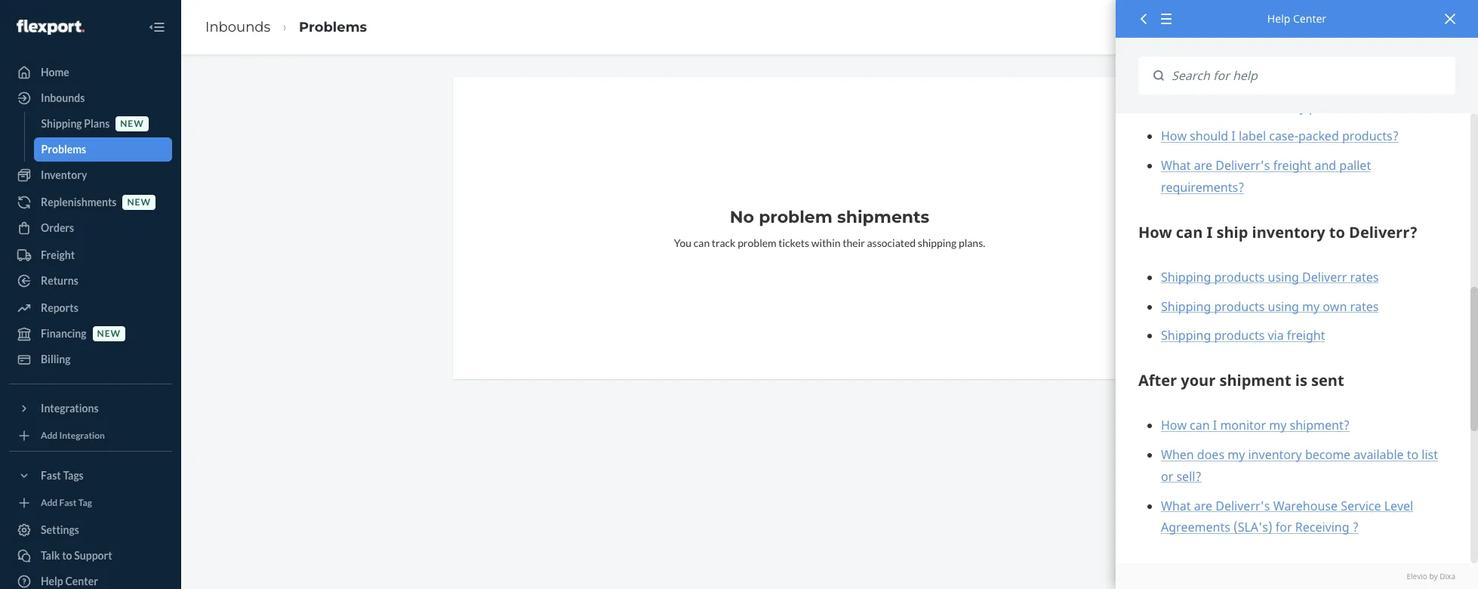 Task type: describe. For each thing, give the bounding box(es) containing it.
can
[[694, 236, 710, 249]]

inbounds link inside breadcrumbs navigation
[[205, 19, 271, 35]]

1 vertical spatial problems link
[[34, 137, 172, 162]]

reports
[[41, 301, 78, 314]]

billing
[[41, 353, 71, 366]]

associated
[[867, 236, 916, 249]]

1 horizontal spatial help center
[[1268, 11, 1327, 26]]

tags
[[63, 469, 84, 482]]

settings
[[41, 523, 79, 536]]

shipping plans
[[41, 117, 110, 130]]

reports link
[[9, 296, 172, 320]]

orders link
[[9, 216, 172, 240]]

within
[[812, 236, 841, 249]]

you can track problem tickets within their associated shipping plans.
[[674, 236, 986, 249]]

tag
[[78, 497, 92, 509]]

add integration link
[[9, 427, 172, 445]]

returns link
[[9, 269, 172, 293]]

by
[[1430, 571, 1439, 581]]

dixa
[[1441, 571, 1456, 581]]

fast tags
[[41, 469, 84, 482]]

replenishments
[[41, 196, 117, 208]]

1 vertical spatial problem
[[738, 236, 777, 249]]

plans.
[[959, 236, 986, 249]]

no
[[730, 207, 755, 227]]

tickets
[[779, 236, 810, 249]]

0 vertical spatial center
[[1294, 11, 1327, 26]]

new for financing
[[97, 328, 121, 339]]

elevio by dixa
[[1407, 571, 1456, 581]]

0 vertical spatial help
[[1268, 11, 1291, 26]]

no problem shipments
[[730, 207, 930, 227]]

to
[[62, 549, 72, 562]]

plans
[[84, 117, 110, 130]]

orders
[[41, 221, 74, 234]]

shipments
[[838, 207, 930, 227]]

add for add integration
[[41, 430, 58, 441]]

freight
[[41, 248, 75, 261]]

help inside help center link
[[41, 575, 63, 588]]

0 horizontal spatial inbounds link
[[9, 86, 172, 110]]

help center inside help center link
[[41, 575, 98, 588]]

shipping
[[918, 236, 957, 249]]

add fast tag
[[41, 497, 92, 509]]



Task type: locate. For each thing, give the bounding box(es) containing it.
new up orders link
[[127, 197, 151, 208]]

billing link
[[9, 347, 172, 372]]

1 vertical spatial inbounds link
[[9, 86, 172, 110]]

new right plans
[[120, 118, 144, 129]]

fast left tag on the left bottom
[[59, 497, 77, 509]]

fast
[[41, 469, 61, 482], [59, 497, 77, 509]]

new down reports link
[[97, 328, 121, 339]]

2 vertical spatial new
[[97, 328, 121, 339]]

0 vertical spatial help center
[[1268, 11, 1327, 26]]

0 horizontal spatial problems
[[41, 143, 86, 156]]

0 horizontal spatial help center
[[41, 575, 98, 588]]

inbounds
[[205, 19, 271, 35], [41, 91, 85, 104]]

center
[[1294, 11, 1327, 26], [65, 575, 98, 588]]

1 horizontal spatial center
[[1294, 11, 1327, 26]]

settings link
[[9, 518, 172, 542]]

talk to support
[[41, 549, 112, 562]]

add for add fast tag
[[41, 497, 58, 509]]

home link
[[9, 60, 172, 85]]

center up search search box
[[1294, 11, 1327, 26]]

problem
[[759, 207, 833, 227], [738, 236, 777, 249]]

returns
[[41, 274, 78, 287]]

0 vertical spatial problems
[[299, 19, 367, 35]]

1 vertical spatial add
[[41, 497, 58, 509]]

elevio by dixa link
[[1139, 571, 1456, 582]]

home
[[41, 66, 69, 79]]

problems
[[299, 19, 367, 35], [41, 143, 86, 156]]

1 horizontal spatial inbounds
[[205, 19, 271, 35]]

new
[[120, 118, 144, 129], [127, 197, 151, 208], [97, 328, 121, 339]]

0 horizontal spatial problems link
[[34, 137, 172, 162]]

center down the "talk to support" at the bottom of the page
[[65, 575, 98, 588]]

their
[[843, 236, 865, 249]]

0 vertical spatial problems link
[[299, 19, 367, 35]]

help down talk
[[41, 575, 63, 588]]

add
[[41, 430, 58, 441], [41, 497, 58, 509]]

1 vertical spatial help
[[41, 575, 63, 588]]

1 vertical spatial inbounds
[[41, 91, 85, 104]]

freight link
[[9, 243, 172, 267]]

0 vertical spatial new
[[120, 118, 144, 129]]

1 horizontal spatial problems link
[[299, 19, 367, 35]]

talk
[[41, 549, 60, 562]]

0 vertical spatial problem
[[759, 207, 833, 227]]

new for shipping plans
[[120, 118, 144, 129]]

close navigation image
[[148, 18, 166, 36]]

1 horizontal spatial problems
[[299, 19, 367, 35]]

fast inside dropdown button
[[41, 469, 61, 482]]

1 horizontal spatial inbounds link
[[205, 19, 271, 35]]

shipping
[[41, 117, 82, 130]]

1 vertical spatial problems
[[41, 143, 86, 156]]

new for replenishments
[[127, 197, 151, 208]]

1 vertical spatial help center
[[41, 575, 98, 588]]

0 horizontal spatial inbounds
[[41, 91, 85, 104]]

1 vertical spatial new
[[127, 197, 151, 208]]

1 vertical spatial fast
[[59, 497, 77, 509]]

track
[[712, 236, 736, 249]]

fast left tags
[[41, 469, 61, 482]]

integrations
[[41, 402, 99, 415]]

inventory link
[[9, 163, 172, 187]]

problems link
[[299, 19, 367, 35], [34, 137, 172, 162]]

inbounds inside breadcrumbs navigation
[[205, 19, 271, 35]]

integration
[[59, 430, 105, 441]]

add fast tag link
[[9, 494, 172, 512]]

help center link
[[9, 569, 172, 589]]

add up the settings
[[41, 497, 58, 509]]

help
[[1268, 11, 1291, 26], [41, 575, 63, 588]]

1 vertical spatial center
[[65, 575, 98, 588]]

add integration
[[41, 430, 105, 441]]

0 vertical spatial fast
[[41, 469, 61, 482]]

0 vertical spatial inbounds link
[[205, 19, 271, 35]]

help center up search search box
[[1268, 11, 1327, 26]]

add left the integration at bottom
[[41, 430, 58, 441]]

2 add from the top
[[41, 497, 58, 509]]

0 vertical spatial add
[[41, 430, 58, 441]]

Search search field
[[1165, 57, 1456, 95]]

support
[[74, 549, 112, 562]]

you
[[674, 236, 692, 249]]

financing
[[41, 327, 87, 340]]

1 horizontal spatial help
[[1268, 11, 1291, 26]]

help up search search box
[[1268, 11, 1291, 26]]

inbounds link
[[205, 19, 271, 35], [9, 86, 172, 110]]

0 vertical spatial inbounds
[[205, 19, 271, 35]]

1 add from the top
[[41, 430, 58, 441]]

problem down no
[[738, 236, 777, 249]]

problem up tickets
[[759, 207, 833, 227]]

0 horizontal spatial help
[[41, 575, 63, 588]]

breadcrumbs navigation
[[193, 5, 379, 49]]

help center down 'to'
[[41, 575, 98, 588]]

fast tags button
[[9, 464, 172, 488]]

problems inside breadcrumbs navigation
[[299, 19, 367, 35]]

integrations button
[[9, 397, 172, 421]]

flexport logo image
[[17, 19, 84, 35]]

0 horizontal spatial center
[[65, 575, 98, 588]]

talk to support button
[[9, 544, 172, 568]]

elevio
[[1407, 571, 1428, 581]]

help center
[[1268, 11, 1327, 26], [41, 575, 98, 588]]

inventory
[[41, 168, 87, 181]]



Task type: vqa. For each thing, say whether or not it's contained in the screenshot.
feedback
no



